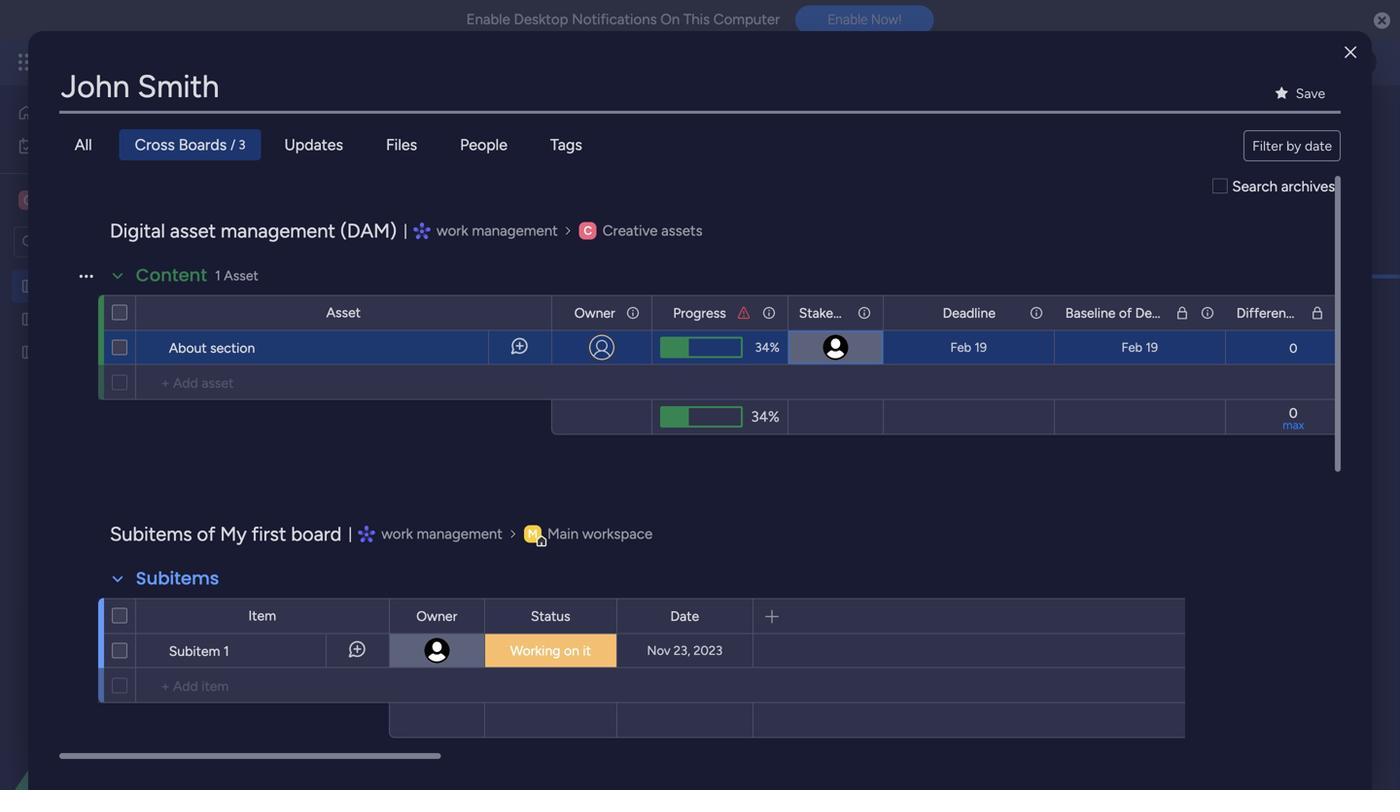Task type: vqa. For each thing, say whether or not it's contained in the screenshot.
bottom 'Widget'
no



Task type: describe. For each thing, give the bounding box(es) containing it.
creative requests
[[46, 311, 153, 328]]

workspace image inside c button
[[18, 190, 38, 211]]

work right monday
[[157, 51, 192, 73]]

2 feb from the left
[[1122, 340, 1143, 356]]

enable for enable now!
[[828, 11, 868, 27]]

this
[[684, 11, 710, 28]]

Countdown field
[[867, 726, 980, 752]]

learn more about this package of templates here: https://youtu.be/9x6_kyyrn_e button
[[295, 144, 861, 167]]

assets
[[661, 222, 703, 240]]

updates
[[285, 136, 343, 154]]

2
[[1308, 182, 1315, 199]]

of inside button
[[489, 147, 502, 164]]

item
[[249, 608, 276, 625]]

0 vertical spatial owner field
[[570, 303, 620, 324]]

1 more dots image from the left
[[784, 312, 798, 326]]

search archives
[[1233, 178, 1336, 196]]

restricted permission image
[[1175, 305, 1191, 321]]

battery
[[597, 726, 662, 751]]

star image
[[1276, 87, 1289, 100]]

| for subitems of my first board
[[348, 526, 352, 543]]

value
[[555, 664, 589, 680]]

creative for creative assets
[[603, 222, 658, 240]]

add to favorites image
[[858, 112, 878, 132]]

add for item
[[173, 679, 198, 695]]

c for workspace icon
[[584, 224, 592, 238]]

1 column information image from the left
[[857, 305, 872, 321]]

asset inside button
[[334, 234, 367, 251]]

asset down the about section
[[202, 375, 234, 392]]

work management for digital asset management (dam)
[[437, 222, 558, 240]]

monday
[[87, 51, 153, 73]]

Search in workspace field
[[41, 231, 162, 253]]

/ for invite
[[1310, 114, 1315, 131]]

34 %
[[755, 340, 780, 356]]

nov
[[647, 644, 671, 659]]

add widget
[[451, 234, 522, 251]]

digital inside 'list box'
[[46, 278, 84, 295]]

files link
[[371, 129, 437, 161]]

management up requests
[[123, 278, 204, 295]]

2 vertical spatial digital asset management (dam)
[[46, 278, 247, 295]]

my inside option
[[45, 138, 63, 154]]

main
[[547, 526, 579, 543]]

deadline inside field
[[1136, 305, 1189, 322]]

widget
[[480, 234, 522, 251]]

map
[[1145, 726, 1185, 751]]

0 vertical spatial digital asset management (dam)
[[296, 101, 811, 144]]

Digital asset management (DAM) field
[[291, 101, 816, 144]]

1 vertical spatial (dam)
[[340, 219, 397, 243]]

there's a configuration issue.
select which status columns will affect the progress calculation image
[[736, 305, 752, 321]]

now!
[[872, 11, 902, 27]]

'24)
[[1244, 305, 1267, 322]]

homepage
[[99, 344, 164, 361]]

my work
[[45, 138, 96, 154]]

home option
[[12, 97, 236, 128]]

2 column information image from the left
[[762, 305, 777, 321]]

Date field
[[666, 606, 704, 627]]

+ for + add asset
[[161, 375, 170, 392]]

dapulse close image
[[1375, 11, 1391, 31]]

enable now!
[[828, 11, 902, 27]]

management up here:
[[491, 101, 704, 144]]

Deadline field
[[938, 303, 1001, 324]]

/ inside "cross boards / 3"
[[231, 137, 236, 152]]

baseline
[[1066, 305, 1116, 322]]

workload
[[323, 306, 408, 331]]

2024
[[394, 350, 426, 367]]

(08
[[1192, 305, 1214, 322]]

Difference field
[[1232, 303, 1305, 324]]

main workspace
[[547, 526, 653, 543]]

1 column information image from the left
[[625, 305, 641, 321]]

new asset
[[303, 234, 367, 251]]

asset inside 'list box'
[[88, 278, 120, 295]]

0 max
[[1283, 405, 1305, 432]]

my work link
[[12, 130, 236, 161]]

date
[[671, 609, 700, 625]]

1 19 from the left
[[975, 340, 988, 356]]

my work option
[[12, 130, 236, 161]]

1 feb from the left
[[951, 340, 972, 356]]

mar
[[1217, 305, 1240, 322]]

restricted permission image
[[1310, 305, 1326, 321]]

enable desktop notifications on this computer
[[467, 11, 780, 28]]

website homepage redesign
[[46, 344, 220, 361]]

list box containing digital asset management (dam)
[[0, 266, 248, 632]]

person
[[664, 234, 705, 251]]

work left "widget"
[[437, 222, 468, 240]]

website
[[46, 344, 96, 361]]

item
[[202, 679, 229, 695]]

people link
[[445, 129, 527, 161]]

here:
[[569, 147, 600, 164]]

| for digital asset management (dam)
[[404, 222, 407, 240]]

tags link
[[535, 129, 602, 161]]

work right board
[[381, 526, 413, 543]]

chart
[[872, 306, 922, 331]]

today button
[[609, 302, 664, 335]]

+ for + add item
[[161, 679, 170, 695]]

add for asset
[[173, 375, 198, 392]]

1 horizontal spatial my
[[220, 523, 247, 546]]

today
[[618, 310, 655, 327]]

automate / 2
[[1235, 182, 1315, 199]]

Workload field
[[318, 306, 413, 331]]

all link
[[59, 129, 112, 161]]

content
[[136, 263, 207, 288]]

lottie animation element
[[0, 594, 248, 791]]

status
[[531, 609, 571, 625]]

c for workspace image containing c
[[23, 192, 33, 209]]

0 vertical spatial digital
[[296, 101, 393, 144]]

work management for subitems of my first board
[[381, 526, 503, 543]]

management left m
[[417, 526, 503, 543]]

date
[[1305, 138, 1333, 154]]

cross boards / 3
[[135, 136, 246, 154]]

no
[[533, 664, 552, 680]]

enable now! button
[[796, 5, 934, 34]]

automate
[[1235, 182, 1296, 199]]

Numbers field
[[318, 726, 409, 752]]

learn
[[298, 147, 331, 164]]

show board description image
[[825, 113, 848, 132]]

requests
[[101, 311, 153, 328]]

lottie animation image
[[0, 594, 248, 791]]

new
[[303, 234, 331, 251]]

3
[[239, 137, 246, 152]]

subitems of my first board
[[110, 523, 342, 546]]

creative for creative requests
[[46, 311, 97, 328]]

23,
[[674, 644, 691, 659]]

2023
[[694, 644, 723, 659]]

2 19 from the left
[[1146, 340, 1159, 356]]

c button
[[14, 184, 190, 217]]

john smith image
[[1346, 47, 1378, 78]]

Chart field
[[867, 306, 927, 331]]

stakehoders
[[799, 305, 876, 322]]

Search field
[[564, 229, 622, 256]]

on
[[564, 643, 580, 660]]

filter by date
[[1253, 138, 1333, 154]]

2 horizontal spatial (dam)
[[712, 101, 811, 144]]

invite
[[1272, 114, 1306, 131]]

no value
[[533, 664, 589, 680]]

4 column information image from the left
[[1335, 305, 1351, 321]]

countdown
[[872, 726, 975, 751]]

archives
[[1282, 178, 1336, 196]]

/ for automate
[[1299, 182, 1304, 199]]

progress
[[673, 305, 727, 322]]



Task type: locate. For each thing, give the bounding box(es) containing it.
desktop
[[514, 11, 569, 28]]

asset
[[326, 304, 361, 321]]

1 public board image from the top
[[20, 310, 39, 329]]

work management left m
[[381, 526, 503, 543]]

of
[[489, 147, 502, 164], [1120, 305, 1133, 322], [197, 523, 215, 546]]

public board image for creative requests
[[20, 310, 39, 329]]

2 vertical spatial add
[[173, 679, 198, 695]]

filter by date button
[[1244, 130, 1342, 161]]

1 horizontal spatial |
[[404, 222, 407, 240]]

1 + from the top
[[161, 375, 170, 392]]

Baseline of Deadline (08 Mar '24) field
[[1061, 303, 1267, 324]]

on
[[661, 11, 680, 28]]

feb down baseline of deadline (08 mar '24) field
[[1122, 340, 1143, 356]]

1 vertical spatial of
[[1120, 305, 1133, 322]]

section
[[210, 340, 255, 357]]

Stakehoders field
[[795, 303, 876, 324]]

more dots image right restricted permission icon on the right of the page
[[1333, 312, 1346, 326]]

enable for enable desktop notifications on this computer
[[467, 11, 511, 28]]

0 horizontal spatial more dots image
[[784, 312, 798, 326]]

of left first
[[197, 523, 215, 546]]

2 vertical spatial /
[[1299, 182, 1304, 199]]

0 vertical spatial |
[[404, 222, 407, 240]]

1 vertical spatial digital
[[110, 219, 165, 243]]

0 for 0 max
[[1290, 405, 1299, 422]]

1 horizontal spatial owner field
[[570, 303, 620, 324]]

digital up the more at the top left
[[296, 101, 393, 144]]

first
[[252, 523, 286, 546]]

2 more dots image from the left
[[784, 732, 798, 746]]

select product image
[[18, 53, 37, 72]]

1 vertical spatial public board image
[[20, 343, 39, 362]]

0 vertical spatial add
[[451, 234, 476, 251]]

34
[[755, 340, 770, 356]]

1 horizontal spatial 19
[[1146, 340, 1159, 356]]

1 deadline from the left
[[943, 305, 996, 322]]

about
[[370, 147, 405, 164]]

my left all
[[45, 138, 63, 154]]

subitems
[[110, 523, 192, 546], [136, 567, 219, 591]]

0 horizontal spatial column information image
[[625, 305, 641, 321]]

work management down the package
[[437, 222, 558, 240]]

1 vertical spatial my
[[220, 523, 247, 546]]

creative inside 'list box'
[[46, 311, 97, 328]]

public board image down public board icon on the top of the page
[[20, 310, 39, 329]]

19
[[975, 340, 988, 356], [1146, 340, 1159, 356]]

asset up the creative requests
[[88, 278, 120, 295]]

v2 collapse down image
[[305, 359, 323, 372]]

deadline left the (08
[[1136, 305, 1189, 322]]

m
[[528, 527, 538, 541]]

2 horizontal spatial more dots image
[[1058, 732, 1072, 746]]

1 horizontal spatial (dam)
[[340, 219, 397, 243]]

weeks
[[682, 310, 722, 327]]

Progress field
[[669, 303, 731, 324]]

2 vertical spatial digital
[[46, 278, 84, 295]]

work inside option
[[67, 138, 96, 154]]

0 horizontal spatial workspace image
[[18, 190, 38, 211]]

learn more about this package of templates here: https://youtu.be/9x6_kyyrn_e
[[298, 147, 790, 164]]

0 vertical spatial (dam)
[[712, 101, 811, 144]]

feb down deadline "field"
[[951, 340, 972, 356]]

0 horizontal spatial my
[[45, 138, 63, 154]]

by
[[1287, 138, 1302, 154]]

activity button
[[1137, 107, 1229, 138]]

1 horizontal spatial c
[[584, 224, 592, 238]]

/
[[1310, 114, 1315, 131], [231, 137, 236, 152], [1299, 182, 1304, 199]]

more dots image
[[510, 732, 523, 746], [784, 732, 798, 746], [1058, 732, 1072, 746]]

boards
[[179, 136, 227, 154]]

about section
[[169, 340, 255, 357]]

+ add asset
[[161, 375, 234, 392]]

(dam) up section
[[207, 278, 247, 295]]

(dam) inside 'list box'
[[207, 278, 247, 295]]

filter
[[1253, 138, 1284, 154]]

1 vertical spatial owner field
[[412, 606, 462, 627]]

working
[[510, 643, 561, 660]]

1 vertical spatial |
[[348, 526, 352, 543]]

1 horizontal spatial /
[[1299, 182, 1304, 199]]

deadline
[[943, 305, 996, 322], [1136, 305, 1189, 322]]

add down redesign
[[173, 375, 198, 392]]

digital down c button
[[110, 219, 165, 243]]

management down the learn
[[221, 219, 335, 243]]

0 horizontal spatial enable
[[467, 11, 511, 28]]

more dots image for countdown
[[1058, 732, 1072, 746]]

Owner field
[[570, 303, 620, 324], [412, 606, 462, 627]]

monday work management
[[87, 51, 302, 73]]

of right the package
[[489, 147, 502, 164]]

1 horizontal spatial digital
[[110, 219, 165, 243]]

1 horizontal spatial workspace image
[[524, 526, 542, 543]]

workspace image
[[18, 190, 38, 211], [524, 526, 542, 543]]

notifications
[[572, 11, 657, 28]]

0 horizontal spatial deadline
[[943, 305, 996, 322]]

1 vertical spatial 1
[[224, 644, 229, 660]]

add widget button
[[415, 227, 531, 258]]

feb 19 down deadline "field"
[[951, 340, 988, 356]]

save button
[[1268, 82, 1334, 105]]

2 public board image from the top
[[20, 343, 39, 362]]

add left item on the left
[[173, 679, 198, 695]]

0 horizontal spatial feb
[[951, 340, 972, 356]]

| right angle down image
[[404, 222, 407, 240]]

3 more dots image from the left
[[1058, 732, 1072, 746]]

1 vertical spatial +
[[161, 679, 170, 695]]

| right board
[[348, 526, 352, 543]]

Search Everything ... field
[[59, 62, 1342, 111]]

about
[[169, 340, 207, 357]]

0 horizontal spatial of
[[197, 523, 215, 546]]

more dots image left "stakehoders"
[[784, 312, 798, 326]]

public board image for website homepage redesign
[[20, 343, 39, 362]]

(dam) up https://youtu.be/9x6_kyyrn_e
[[712, 101, 811, 144]]

search
[[1233, 178, 1278, 196]]

1 feb 19 from the left
[[951, 340, 988, 356]]

templates
[[505, 147, 566, 164]]

0 horizontal spatial |
[[348, 526, 352, 543]]

0 horizontal spatial more dots image
[[510, 732, 523, 746]]

0 horizontal spatial (dam)
[[207, 278, 247, 295]]

0 vertical spatial workspace image
[[18, 190, 38, 211]]

asset up content
[[170, 219, 216, 243]]

1 vertical spatial workspace image
[[524, 526, 542, 543]]

option
[[0, 269, 248, 273]]

+ down subitem
[[161, 679, 170, 695]]

0 vertical spatial /
[[1310, 114, 1315, 131]]

/ left 2
[[1299, 182, 1304, 199]]

2 + from the top
[[161, 679, 170, 695]]

0 vertical spatial c
[[23, 192, 33, 209]]

computer
[[714, 11, 780, 28]]

1 horizontal spatial feb 19
[[1122, 340, 1159, 356]]

of for subitems of my first board
[[197, 523, 215, 546]]

workspace image containing c
[[18, 190, 38, 211]]

creative assets
[[603, 222, 703, 240]]

invite / 1
[[1272, 114, 1324, 131]]

2 vertical spatial (dam)
[[207, 278, 247, 295]]

subitems for subitems of my first board
[[110, 523, 192, 546]]

1 enable from the left
[[467, 11, 511, 28]]

1 vertical spatial digital asset management (dam)
[[110, 219, 397, 243]]

public board image
[[20, 277, 39, 296]]

angle down image
[[384, 235, 393, 250]]

close image
[[1346, 45, 1357, 60]]

Battery field
[[592, 726, 667, 752]]

column information image
[[857, 305, 872, 321], [1029, 305, 1045, 321], [1200, 305, 1216, 321], [1335, 305, 1351, 321]]

it
[[583, 643, 591, 660]]

34%
[[752, 408, 780, 426]]

0 vertical spatial owner
[[575, 305, 616, 322]]

add left "widget"
[[451, 234, 476, 251]]

Status field
[[526, 606, 576, 627]]

0 for 0
[[1290, 341, 1298, 357]]

difference
[[1237, 305, 1302, 322]]

column information image left progress
[[625, 305, 641, 321]]

person button
[[633, 227, 717, 258]]

Map field
[[1140, 726, 1189, 752]]

0 horizontal spatial digital
[[46, 278, 84, 295]]

0 vertical spatial work management
[[437, 222, 558, 240]]

0 horizontal spatial 1
[[224, 644, 229, 660]]

creative right workspace icon
[[603, 222, 658, 240]]

enable left now!
[[828, 11, 868, 27]]

1 horizontal spatial more dots image
[[784, 732, 798, 746]]

1 horizontal spatial 1
[[1318, 114, 1324, 131]]

0 horizontal spatial owner field
[[412, 606, 462, 627]]

2 deadline from the left
[[1136, 305, 1189, 322]]

new asset button
[[295, 227, 374, 258]]

(dam) right new
[[340, 219, 397, 243]]

2 feb 19 from the left
[[1122, 340, 1159, 356]]

package
[[434, 147, 485, 164]]

column information image right there's a configuration issue.
select which status columns will affect the progress calculation image
[[762, 305, 777, 321]]

workspace image
[[579, 222, 597, 240]]

0 horizontal spatial creative
[[46, 311, 97, 328]]

more dots image for numbers
[[510, 732, 523, 746]]

of right baseline
[[1120, 305, 1133, 322]]

dapulse checkbox image
[[1214, 178, 1228, 196]]

1 vertical spatial /
[[231, 137, 236, 152]]

1 horizontal spatial feb
[[1122, 340, 1143, 356]]

0 inside 0 max
[[1290, 405, 1299, 422]]

0 vertical spatial creative
[[603, 222, 658, 240]]

2 enable from the left
[[828, 11, 868, 27]]

/ inside invite / 1 button
[[1310, 114, 1315, 131]]

2 more dots image from the left
[[1333, 312, 1346, 326]]

feb 19
[[951, 340, 988, 356], [1122, 340, 1159, 356]]

management left workspace icon
[[472, 222, 558, 240]]

save
[[1297, 85, 1326, 102]]

asset right new
[[334, 234, 367, 251]]

creative up website
[[46, 311, 97, 328]]

baseline of deadline (08 mar '24)
[[1066, 305, 1267, 322]]

public board image left website
[[20, 343, 39, 362]]

people
[[460, 136, 508, 154]]

search archives link
[[1214, 176, 1336, 198]]

numbers
[[323, 726, 405, 751]]

1 vertical spatial subitems
[[136, 567, 219, 591]]

asset up the package
[[400, 101, 483, 144]]

c inside image
[[23, 192, 33, 209]]

1 vertical spatial owner
[[417, 609, 458, 625]]

None field
[[59, 62, 1342, 111]]

0 vertical spatial my
[[45, 138, 63, 154]]

1 horizontal spatial more dots image
[[1333, 312, 1346, 326]]

0
[[1290, 341, 1298, 357], [1290, 405, 1299, 422]]

feb 19 down baseline of deadline (08 mar '24) field
[[1122, 340, 1159, 356]]

2 vertical spatial of
[[197, 523, 215, 546]]

digital asset management (dam) up requests
[[46, 278, 247, 295]]

1 inside button
[[1318, 114, 1324, 131]]

+ down redesign
[[161, 375, 170, 392]]

work down the home
[[67, 138, 96, 154]]

2 horizontal spatial of
[[1120, 305, 1133, 322]]

/ left 3
[[231, 137, 236, 152]]

creative
[[603, 222, 658, 240], [46, 311, 97, 328]]

2 horizontal spatial digital
[[296, 101, 393, 144]]

work management
[[437, 222, 558, 240], [381, 526, 503, 543]]

0 horizontal spatial c
[[23, 192, 33, 209]]

1 horizontal spatial deadline
[[1136, 305, 1189, 322]]

board
[[291, 523, 342, 546]]

1 vertical spatial work management
[[381, 526, 503, 543]]

invite / 1 button
[[1236, 107, 1333, 138]]

updates link
[[269, 129, 363, 161]]

all
[[75, 136, 92, 154]]

of for baseline of deadline (08 mar '24)
[[1120, 305, 1133, 322]]

1 horizontal spatial of
[[489, 147, 502, 164]]

cross
[[135, 136, 175, 154]]

asset
[[400, 101, 483, 144], [170, 219, 216, 243], [334, 234, 367, 251], [88, 278, 120, 295], [202, 375, 234, 392]]

3 column information image from the left
[[1200, 305, 1216, 321]]

deadline inside "field"
[[943, 305, 996, 322]]

enable inside button
[[828, 11, 868, 27]]

/ right invite
[[1310, 114, 1315, 131]]

1 vertical spatial creative
[[46, 311, 97, 328]]

1
[[1318, 114, 1324, 131], [224, 644, 229, 660]]

0 horizontal spatial 19
[[975, 340, 988, 356]]

0 horizontal spatial owner
[[417, 609, 458, 625]]

1 up date
[[1318, 114, 1324, 131]]

2 horizontal spatial /
[[1310, 114, 1315, 131]]

%
[[770, 340, 780, 356]]

workspace image containing m
[[524, 526, 542, 543]]

deadline right chart
[[943, 305, 996, 322]]

0 vertical spatial subitems
[[110, 523, 192, 546]]

more dots image for battery
[[784, 732, 798, 746]]

0 vertical spatial +
[[161, 375, 170, 392]]

+ add item
[[161, 679, 229, 695]]

more dots image
[[784, 312, 798, 326], [1333, 312, 1346, 326]]

0 vertical spatial 0
[[1290, 341, 1298, 357]]

1 horizontal spatial creative
[[603, 222, 658, 240]]

2 column information image from the left
[[1029, 305, 1045, 321]]

enable left desktop
[[467, 11, 511, 28]]

of inside field
[[1120, 305, 1133, 322]]

1 horizontal spatial owner
[[575, 305, 616, 322]]

home link
[[12, 97, 236, 128]]

0 vertical spatial public board image
[[20, 310, 39, 329]]

column information image
[[625, 305, 641, 321], [762, 305, 777, 321]]

1 vertical spatial c
[[584, 224, 592, 238]]

1 vertical spatial add
[[173, 375, 198, 392]]

home
[[43, 105, 80, 121]]

19 down baseline of deadline (08 mar '24) field
[[1146, 340, 1159, 356]]

subitem
[[169, 644, 220, 660]]

public board image
[[20, 310, 39, 329], [20, 343, 39, 362]]

v2 search image
[[549, 232, 564, 253]]

1 more dots image from the left
[[510, 732, 523, 746]]

list box
[[0, 266, 248, 632]]

1 vertical spatial 0
[[1290, 405, 1299, 422]]

0 vertical spatial 1
[[1318, 114, 1324, 131]]

1 right subitem
[[224, 644, 229, 660]]

subitems for subitems
[[136, 567, 219, 591]]

0 horizontal spatial /
[[231, 137, 236, 152]]

digital right public board icon on the top of the page
[[46, 278, 84, 295]]

digital asset management (dam) up learn more about this package of templates here: https://youtu.be/9x6_kyyrn_e
[[296, 101, 811, 144]]

workspace
[[582, 526, 653, 543]]

(dam)
[[712, 101, 811, 144], [340, 219, 397, 243], [207, 278, 247, 295]]

subitem 1
[[169, 644, 229, 660]]

19 down deadline "field"
[[975, 340, 988, 356]]

0 horizontal spatial feb 19
[[951, 340, 988, 356]]

1 horizontal spatial column information image
[[762, 305, 777, 321]]

0 vertical spatial of
[[489, 147, 502, 164]]

management up 3
[[196, 51, 302, 73]]

my left first
[[220, 523, 247, 546]]

|
[[404, 222, 407, 240], [348, 526, 352, 543]]

1 horizontal spatial enable
[[828, 11, 868, 27]]

c inside icon
[[584, 224, 592, 238]]

add inside popup button
[[451, 234, 476, 251]]

digital asset management (dam)
[[296, 101, 811, 144], [110, 219, 397, 243], [46, 278, 247, 295]]

digital asset management (dam) down 3
[[110, 219, 397, 243]]

c
[[23, 192, 33, 209], [584, 224, 592, 238]]

working on it
[[510, 643, 591, 660]]

activity
[[1144, 114, 1192, 131]]

nov 23, 2023
[[647, 644, 723, 659]]

https://youtu.be/9x6_kyyrn_e
[[603, 147, 790, 164]]



